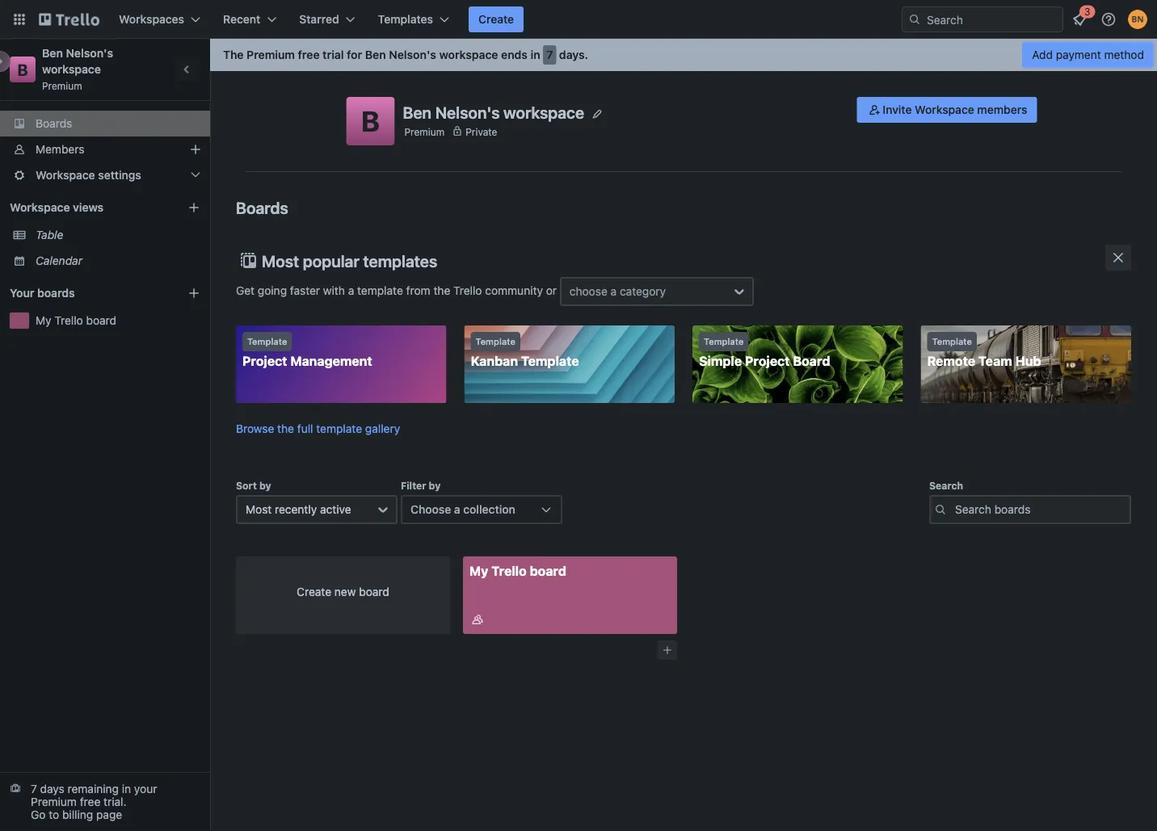 Task type: describe. For each thing, give the bounding box(es) containing it.
management
[[290, 353, 372, 369]]

your
[[10, 286, 34, 300]]

browse
[[236, 422, 274, 436]]

template remote team hub
[[927, 337, 1041, 369]]

add payment method
[[1032, 48, 1144, 61]]

0 vertical spatial 7
[[546, 48, 553, 61]]

1 horizontal spatial my trello board link
[[463, 557, 677, 634]]

project inside template project management
[[242, 353, 287, 369]]

add
[[1032, 48, 1053, 61]]

workspace for settings
[[36, 168, 95, 182]]

sm image inside invite workspace members 'button'
[[866, 102, 883, 118]]

nelson's for ben nelson's workspace premium
[[66, 46, 113, 60]]

1 vertical spatial template
[[316, 422, 362, 436]]

back to home image
[[39, 6, 99, 32]]

workspace navigation collapse icon image
[[176, 58, 199, 81]]

choose a category
[[569, 285, 666, 298]]

search image
[[908, 13, 921, 26]]

your boards
[[10, 286, 75, 300]]

1 horizontal spatial boards
[[236, 198, 288, 217]]

table link
[[36, 227, 200, 243]]

1 horizontal spatial my
[[469, 564, 488, 579]]

for
[[347, 48, 362, 61]]

invite
[[883, 103, 912, 116]]

workspaces button
[[109, 6, 210, 32]]

members link
[[0, 137, 210, 162]]

free inside 7 days remaining in your premium free trial. go to billing page
[[80, 795, 100, 809]]

new
[[334, 586, 356, 599]]

template for remote
[[932, 337, 972, 347]]

table
[[36, 228, 63, 242]]

0 vertical spatial free
[[298, 48, 320, 61]]

template kanban template
[[471, 337, 579, 369]]

choose a collection button
[[401, 495, 562, 525]]

to
[[49, 808, 59, 822]]

browse the full template gallery
[[236, 422, 400, 436]]

popular
[[303, 251, 359, 270]]

0 vertical spatial board
[[86, 314, 116, 327]]

0 horizontal spatial the
[[277, 422, 294, 436]]

nelson's inside banner
[[389, 48, 436, 61]]

collection
[[463, 503, 515, 516]]

days.
[[559, 48, 588, 61]]

method
[[1104, 48, 1144, 61]]

search
[[929, 480, 963, 491]]

sort
[[236, 480, 257, 491]]

page
[[96, 808, 122, 822]]

0 vertical spatial my trello board
[[36, 314, 116, 327]]

sort by
[[236, 480, 271, 491]]

board
[[793, 353, 830, 369]]

kanban
[[471, 353, 518, 369]]

remaining
[[68, 783, 119, 796]]

from
[[406, 284, 430, 297]]

private
[[466, 126, 497, 137]]

2 vertical spatial trello
[[491, 564, 527, 579]]

template project management
[[242, 337, 372, 369]]

open information menu image
[[1100, 11, 1117, 27]]

b button
[[346, 97, 395, 145]]

add board image
[[187, 287, 200, 300]]

template for project
[[247, 337, 287, 347]]

workspace inside 'button'
[[915, 103, 974, 116]]

b for b link
[[17, 60, 28, 79]]

2 horizontal spatial board
[[530, 564, 566, 579]]

billing
[[62, 808, 93, 822]]

boards
[[37, 286, 75, 300]]

template for simple
[[704, 337, 744, 347]]

filter by
[[401, 480, 441, 491]]

1 horizontal spatial board
[[359, 586, 389, 599]]

or
[[546, 284, 557, 297]]

a for choose a category
[[611, 285, 617, 298]]

going
[[258, 284, 287, 297]]

with
[[323, 284, 345, 297]]

premium inside ben nelson's workspace premium
[[42, 80, 82, 91]]

ben nelson's workspace premium
[[42, 46, 116, 91]]

workspace for ben nelson's workspace
[[503, 103, 584, 122]]

filter
[[401, 480, 426, 491]]

settings
[[98, 168, 141, 182]]

recently
[[275, 503, 317, 516]]

ben for ben nelson's workspace premium
[[42, 46, 63, 60]]

0 horizontal spatial my trello board link
[[36, 313, 200, 329]]

active
[[320, 503, 351, 516]]

ben inside banner
[[365, 48, 386, 61]]

premium inside banner
[[247, 48, 295, 61]]

template simple project board
[[699, 337, 830, 369]]

boards link
[[0, 111, 210, 137]]

1 vertical spatial my trello board
[[469, 564, 566, 579]]

recent
[[223, 13, 260, 26]]

invite workspace members
[[883, 103, 1027, 116]]

template right kanban
[[521, 353, 579, 369]]

ben for ben nelson's workspace
[[403, 103, 431, 122]]

project inside template simple project board
[[745, 353, 790, 369]]

invite workspace members button
[[857, 97, 1037, 123]]

get
[[236, 284, 255, 297]]

7 days remaining in your premium free trial. go to billing page
[[31, 783, 157, 822]]

starred button
[[289, 6, 365, 32]]

your
[[134, 783, 157, 796]]

banner containing the premium free trial for
[[210, 39, 1157, 71]]

create a view image
[[187, 201, 200, 214]]

faster
[[290, 284, 320, 297]]

workspace views
[[10, 201, 103, 214]]

ends
[[501, 48, 528, 61]]

calendar link
[[36, 253, 200, 269]]

payment
[[1056, 48, 1101, 61]]

browse the full template gallery link
[[236, 422, 400, 436]]

0 vertical spatial template
[[357, 284, 403, 297]]



Task type: locate. For each thing, give the bounding box(es) containing it.
7 left days.
[[546, 48, 553, 61]]

0 horizontal spatial b
[[17, 60, 28, 79]]

remote
[[927, 353, 975, 369]]

1 horizontal spatial by
[[429, 480, 441, 491]]

trello down boards
[[54, 314, 83, 327]]

my
[[36, 314, 51, 327], [469, 564, 488, 579]]

1 horizontal spatial my trello board
[[469, 564, 566, 579]]

my trello board
[[36, 314, 116, 327], [469, 564, 566, 579]]

workspace
[[439, 48, 498, 61], [42, 63, 101, 76], [503, 103, 584, 122]]

0 horizontal spatial in
[[122, 783, 131, 796]]

nelson's inside ben nelson's workspace premium
[[66, 46, 113, 60]]

1 project from the left
[[242, 353, 287, 369]]

1 horizontal spatial in
[[530, 48, 540, 61]]

1 vertical spatial most
[[246, 503, 272, 516]]

1 vertical spatial trello
[[54, 314, 83, 327]]

workspace for ben nelson's workspace premium
[[42, 63, 101, 76]]

templates
[[363, 251, 437, 270]]

most
[[262, 251, 299, 270], [246, 503, 272, 516]]

project left board
[[745, 353, 790, 369]]

2 vertical spatial workspace
[[10, 201, 70, 214]]

7 inside 7 days remaining in your premium free trial. go to billing page
[[31, 783, 37, 796]]

workspace right 'invite'
[[915, 103, 974, 116]]

0 vertical spatial boards
[[36, 117, 72, 130]]

the right from
[[433, 284, 450, 297]]

create up ends
[[478, 13, 514, 26]]

template
[[357, 284, 403, 297], [316, 422, 362, 436]]

2 horizontal spatial trello
[[491, 564, 527, 579]]

template up remote
[[932, 337, 972, 347]]

in inside 7 days remaining in your premium free trial. go to billing page
[[122, 783, 131, 796]]

1 vertical spatial workspace
[[36, 168, 95, 182]]

community
[[485, 284, 543, 297]]

project left management
[[242, 353, 287, 369]]

b
[[17, 60, 28, 79], [361, 104, 380, 138]]

go
[[31, 808, 46, 822]]

full
[[297, 422, 313, 436]]

0 horizontal spatial my trello board
[[36, 314, 116, 327]]

nelson's up private
[[435, 103, 500, 122]]

the
[[223, 48, 244, 61]]

by
[[259, 480, 271, 491], [429, 480, 441, 491]]

banner
[[210, 39, 1157, 71]]

templates
[[378, 13, 433, 26]]

2 project from the left
[[745, 353, 790, 369]]

0 horizontal spatial board
[[86, 314, 116, 327]]

add payment method link
[[1022, 42, 1154, 68]]

most up the going
[[262, 251, 299, 270]]

create for create new board
[[297, 586, 331, 599]]

1 by from the left
[[259, 480, 271, 491]]

create new board
[[297, 586, 389, 599]]

create for create
[[478, 13, 514, 26]]

1 horizontal spatial workspace
[[439, 48, 498, 61]]

workspace
[[915, 103, 974, 116], [36, 168, 95, 182], [10, 201, 70, 214]]

a right choose
[[454, 503, 460, 516]]

a right the choose
[[611, 285, 617, 298]]

ben right b button
[[403, 103, 431, 122]]

trello left community
[[453, 284, 482, 297]]

7
[[546, 48, 553, 61], [31, 783, 37, 796]]

most popular templates
[[262, 251, 437, 270]]

ben nelson's workspace link
[[42, 46, 116, 76]]

0 vertical spatial my trello board link
[[36, 313, 200, 329]]

in inside banner
[[530, 48, 540, 61]]

1 vertical spatial sm image
[[469, 612, 486, 628]]

choose
[[410, 503, 451, 516]]

b down "for"
[[361, 104, 380, 138]]

template for kanban
[[476, 337, 515, 347]]

1 horizontal spatial create
[[478, 13, 514, 26]]

1 horizontal spatial 7
[[546, 48, 553, 61]]

recent button
[[213, 6, 286, 32]]

the left full
[[277, 422, 294, 436]]

1 vertical spatial my trello board link
[[463, 557, 677, 634]]

0 horizontal spatial project
[[242, 353, 287, 369]]

trello down "collection"
[[491, 564, 527, 579]]

category
[[620, 285, 666, 298]]

gallery
[[365, 422, 400, 436]]

create button
[[469, 6, 524, 32]]

in
[[530, 48, 540, 61], [122, 783, 131, 796]]

ben nelson (bennelson96) image
[[1128, 10, 1147, 29]]

0 horizontal spatial by
[[259, 480, 271, 491]]

0 vertical spatial sm image
[[866, 102, 883, 118]]

b link
[[10, 57, 36, 82]]

boards
[[36, 117, 72, 130], [236, 198, 288, 217]]

1 horizontal spatial ben
[[365, 48, 386, 61]]

0 horizontal spatial boards
[[36, 117, 72, 130]]

2 horizontal spatial a
[[611, 285, 617, 298]]

1 horizontal spatial the
[[433, 284, 450, 297]]

workspace down ends
[[503, 103, 584, 122]]

b left ben nelson's workspace premium
[[17, 60, 28, 79]]

0 vertical spatial my
[[36, 314, 51, 327]]

nelson's down templates dropdown button
[[389, 48, 436, 61]]

my down your boards
[[36, 314, 51, 327]]

b for b button
[[361, 104, 380, 138]]

7 left days at the bottom of the page
[[31, 783, 37, 796]]

1 vertical spatial my
[[469, 564, 488, 579]]

nelson's for ben nelson's workspace
[[435, 103, 500, 122]]

template up kanban
[[476, 337, 515, 347]]

premium
[[247, 48, 295, 61], [42, 80, 82, 91], [404, 126, 445, 137], [31, 795, 77, 809]]

a inside button
[[454, 503, 460, 516]]

1 vertical spatial boards
[[236, 198, 288, 217]]

0 horizontal spatial sm image
[[469, 612, 486, 628]]

workspace inside ben nelson's workspace premium
[[42, 63, 101, 76]]

in left your
[[122, 783, 131, 796]]

my down choose a collection button
[[469, 564, 488, 579]]

0 horizontal spatial 7
[[31, 783, 37, 796]]

0 horizontal spatial create
[[297, 586, 331, 599]]

0 vertical spatial the
[[433, 284, 450, 297]]

trial.
[[104, 795, 126, 809]]

create
[[478, 13, 514, 26], [297, 586, 331, 599]]

hub
[[1015, 353, 1041, 369]]

template inside template simple project board
[[704, 337, 744, 347]]

most recently active
[[246, 503, 351, 516]]

members
[[977, 103, 1027, 116]]

1 horizontal spatial project
[[745, 353, 790, 369]]

0 vertical spatial b
[[17, 60, 28, 79]]

b inside b link
[[17, 60, 28, 79]]

by for filter by
[[429, 480, 441, 491]]

team
[[978, 353, 1012, 369]]

ben
[[42, 46, 63, 60], [365, 48, 386, 61], [403, 103, 431, 122]]

choose
[[569, 285, 607, 298]]

0 vertical spatial create
[[478, 13, 514, 26]]

go to billing page link
[[31, 808, 122, 822]]

my trello board down "collection"
[[469, 564, 566, 579]]

workspace down "members"
[[36, 168, 95, 182]]

the
[[433, 284, 450, 297], [277, 422, 294, 436]]

template
[[247, 337, 287, 347], [476, 337, 515, 347], [704, 337, 744, 347], [932, 337, 972, 347], [521, 353, 579, 369]]

boards right 'create a view' "icon"
[[236, 198, 288, 217]]

0 vertical spatial most
[[262, 251, 299, 270]]

get going faster with a template from the trello community or
[[236, 284, 560, 297]]

ben right b link
[[42, 46, 63, 60]]

workspaces
[[119, 13, 184, 26]]

simple
[[699, 353, 742, 369]]

premium inside 7 days remaining in your premium free trial. go to billing page
[[31, 795, 77, 809]]

1 vertical spatial free
[[80, 795, 100, 809]]

workspace for views
[[10, 201, 70, 214]]

Search text field
[[929, 495, 1131, 525]]

template inside template project management
[[247, 337, 287, 347]]

boards inside boards link
[[36, 117, 72, 130]]

0 horizontal spatial free
[[80, 795, 100, 809]]

0 vertical spatial in
[[530, 48, 540, 61]]

template inside template remote team hub
[[932, 337, 972, 347]]

template right full
[[316, 422, 362, 436]]

choose a collection
[[410, 503, 515, 516]]

2 horizontal spatial ben
[[403, 103, 431, 122]]

my trello board down your boards with 1 items element on the top of page
[[36, 314, 116, 327]]

days
[[40, 783, 64, 796]]

1 horizontal spatial free
[[298, 48, 320, 61]]

1 horizontal spatial b
[[361, 104, 380, 138]]

project
[[242, 353, 287, 369], [745, 353, 790, 369]]

boards up "members"
[[36, 117, 72, 130]]

most down "sort by"
[[246, 503, 272, 516]]

0 vertical spatial workspace
[[439, 48, 498, 61]]

2 horizontal spatial workspace
[[503, 103, 584, 122]]

board
[[86, 314, 116, 327], [530, 564, 566, 579], [359, 586, 389, 599]]

workspace settings button
[[0, 162, 210, 188]]

workspace up table
[[10, 201, 70, 214]]

3 notifications image
[[1070, 10, 1089, 29]]

ben inside ben nelson's workspace premium
[[42, 46, 63, 60]]

by right filter
[[429, 480, 441, 491]]

1 vertical spatial in
[[122, 783, 131, 796]]

nelson's down back to home image
[[66, 46, 113, 60]]

1 vertical spatial b
[[361, 104, 380, 138]]

1 vertical spatial create
[[297, 586, 331, 599]]

1 horizontal spatial trello
[[453, 284, 482, 297]]

2 by from the left
[[429, 480, 441, 491]]

ben nelson's workspace
[[403, 103, 584, 122]]

0 horizontal spatial trello
[[54, 314, 83, 327]]

sm image
[[866, 102, 883, 118], [469, 612, 486, 628]]

1 vertical spatial workspace
[[42, 63, 101, 76]]

your boards with 1 items element
[[10, 284, 163, 303]]

b inside b button
[[361, 104, 380, 138]]

calendar
[[36, 254, 82, 267]]

most for most recently active
[[246, 503, 272, 516]]

add a new collection image
[[662, 645, 673, 656]]

0 horizontal spatial ben
[[42, 46, 63, 60]]

0 horizontal spatial workspace
[[42, 63, 101, 76]]

0 horizontal spatial my
[[36, 314, 51, 327]]

workspace right b link
[[42, 63, 101, 76]]

starred
[[299, 13, 339, 26]]

0 vertical spatial workspace
[[915, 103, 974, 116]]

Search field
[[921, 7, 1062, 32]]

trial
[[323, 48, 344, 61]]

1 vertical spatial board
[[530, 564, 566, 579]]

1 horizontal spatial sm image
[[866, 102, 883, 118]]

template down templates
[[357, 284, 403, 297]]

in right ends
[[530, 48, 540, 61]]

workspace down create button
[[439, 48, 498, 61]]

1 horizontal spatial a
[[454, 503, 460, 516]]

most for most popular templates
[[262, 251, 299, 270]]

members
[[36, 143, 84, 156]]

0 horizontal spatial a
[[348, 284, 354, 297]]

the premium free trial for ben nelson's workspace ends in 7 days.
[[223, 48, 588, 61]]

ben right "for"
[[365, 48, 386, 61]]

1 vertical spatial 7
[[31, 783, 37, 796]]

templates button
[[368, 6, 459, 32]]

by for sort by
[[259, 480, 271, 491]]

a right 'with'
[[348, 284, 354, 297]]

trello
[[453, 284, 482, 297], [54, 314, 83, 327], [491, 564, 527, 579]]

a for choose a collection
[[454, 503, 460, 516]]

template up simple
[[704, 337, 744, 347]]

by right the sort
[[259, 480, 271, 491]]

0 vertical spatial trello
[[453, 284, 482, 297]]

create left new
[[297, 586, 331, 599]]

my trello board link
[[36, 313, 200, 329], [463, 557, 677, 634]]

template down the going
[[247, 337, 287, 347]]

1 vertical spatial the
[[277, 422, 294, 436]]

2 vertical spatial board
[[359, 586, 389, 599]]

2 vertical spatial workspace
[[503, 103, 584, 122]]

views
[[73, 201, 103, 214]]

free
[[298, 48, 320, 61], [80, 795, 100, 809]]

workspace settings
[[36, 168, 141, 182]]

create inside button
[[478, 13, 514, 26]]

primary element
[[0, 0, 1157, 39]]

workspace inside dropdown button
[[36, 168, 95, 182]]



Task type: vqa. For each thing, say whether or not it's contained in the screenshot.
seventh sm icon from the bottom
no



